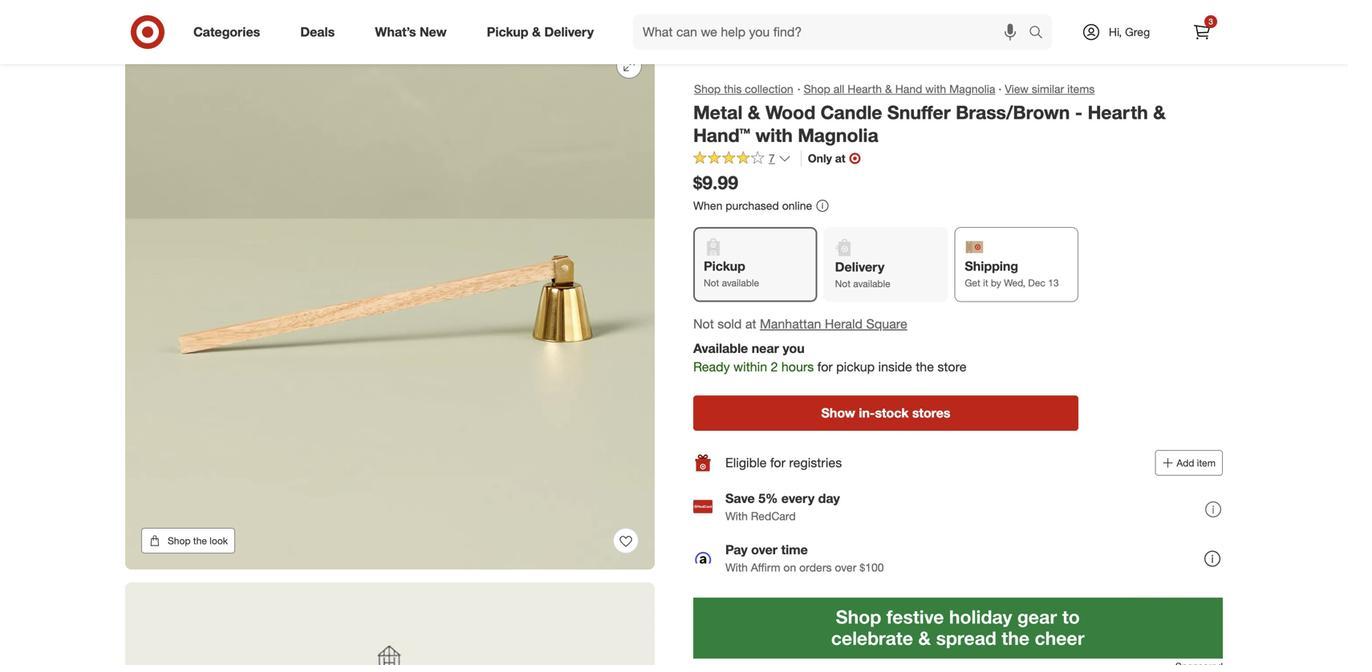 Task type: locate. For each thing, give the bounding box(es) containing it.
save 5% every day with redcard
[[725, 491, 840, 523]]

1 vertical spatial hearth
[[1088, 101, 1148, 124]]

what's new link
[[361, 14, 467, 50]]

shop for shop this collection
[[694, 82, 721, 96]]

pickup for &
[[487, 24, 528, 40]]

deals link
[[287, 14, 355, 50]]

shop left this at the top right of page
[[694, 82, 721, 96]]

1 horizontal spatial the
[[916, 359, 934, 375]]

on
[[784, 561, 796, 575]]

1 horizontal spatial shop
[[694, 82, 721, 96]]

1 horizontal spatial for
[[817, 359, 833, 375]]

1 vertical spatial pickup
[[704, 259, 745, 274]]

with down save
[[725, 509, 748, 523]]

stock
[[875, 405, 909, 421]]

0 vertical spatial hearth
[[848, 82, 882, 96]]

the inside the available near you ready within 2 hours for pickup inside the store
[[916, 359, 934, 375]]

2 with from the top
[[725, 561, 748, 575]]

add item
[[1177, 457, 1216, 469]]

$9.99
[[693, 171, 738, 194]]

pickup & delivery
[[487, 24, 594, 40]]

0 horizontal spatial shop
[[168, 535, 191, 547]]

wed,
[[1004, 277, 1026, 289]]

shop
[[694, 82, 721, 96], [804, 82, 830, 96], [168, 535, 191, 547]]

0 horizontal spatial the
[[193, 535, 207, 547]]

for right hours at the bottom of page
[[817, 359, 833, 375]]

1 horizontal spatial available
[[853, 278, 891, 290]]

over
[[751, 542, 778, 558], [835, 561, 857, 575]]

the left look
[[193, 535, 207, 547]]

shop left all
[[804, 82, 830, 96]]

purchased
[[726, 198, 779, 213]]

over up affirm
[[751, 542, 778, 558]]

registries
[[789, 455, 842, 471]]

1 horizontal spatial magnolia
[[949, 82, 995, 96]]

0 horizontal spatial hearth
[[848, 82, 882, 96]]

shop this collection
[[694, 82, 793, 96]]

magnolia
[[949, 82, 995, 96], [798, 124, 878, 147]]

pickup right new
[[487, 24, 528, 40]]

not up sold
[[704, 277, 719, 289]]

0 horizontal spatial with
[[756, 124, 793, 147]]

for inside the available near you ready within 2 hours for pickup inside the store
[[817, 359, 833, 375]]

delivery not available
[[835, 259, 891, 290]]

pickup up sold
[[704, 259, 745, 274]]

at
[[835, 151, 846, 165], [745, 316, 756, 332]]

0 horizontal spatial pickup
[[487, 24, 528, 40]]

0 vertical spatial at
[[835, 151, 846, 165]]

1 vertical spatial with
[[725, 561, 748, 575]]

by
[[991, 277, 1001, 289]]

0 vertical spatial magnolia
[[949, 82, 995, 96]]

0 vertical spatial for
[[817, 359, 833, 375]]

time
[[781, 542, 808, 558]]

1 vertical spatial magnolia
[[798, 124, 878, 147]]

available inside pickup not available
[[722, 277, 759, 289]]

hi,
[[1109, 25, 1122, 39]]

/
[[159, 9, 163, 23]]

the
[[916, 359, 934, 375], [193, 535, 207, 547]]

not up herald in the right of the page
[[835, 278, 851, 290]]

item
[[1197, 457, 1216, 469]]

metal &#38; wood candle snuffer brass/brown - hearth &#38; hand&#8482; with magnolia, 1 of 6 image
[[125, 40, 655, 570]]

pay
[[725, 542, 748, 558]]

0 vertical spatial pickup
[[487, 24, 528, 40]]

1 horizontal spatial delivery
[[835, 259, 885, 275]]

get
[[965, 277, 981, 289]]

1 with from the top
[[725, 509, 748, 523]]

brass/brown
[[956, 101, 1070, 124]]

1 horizontal spatial hearth
[[1088, 101, 1148, 124]]

at right sold
[[745, 316, 756, 332]]

pickup inside pickup not available
[[704, 259, 745, 274]]

over left $100 at right
[[835, 561, 857, 575]]

1 vertical spatial the
[[193, 535, 207, 547]]

0 vertical spatial with
[[926, 82, 946, 96]]

shop for shop all hearth & hand with magnolia
[[804, 82, 830, 96]]

delivery
[[544, 24, 594, 40], [835, 259, 885, 275]]

add
[[1177, 457, 1194, 469]]

available up "square"
[[853, 278, 891, 290]]

search button
[[1022, 14, 1060, 53]]

eligible
[[725, 455, 767, 471]]

manhattan herald square button
[[760, 315, 907, 333]]

0 horizontal spatial delivery
[[544, 24, 594, 40]]

with
[[926, 82, 946, 96], [756, 124, 793, 147]]

image gallery element
[[125, 40, 655, 665]]

&
[[532, 24, 541, 40], [885, 82, 892, 96], [748, 101, 760, 124], [1153, 101, 1166, 124]]

hand
[[895, 82, 922, 96]]

with up 7
[[756, 124, 793, 147]]

all
[[834, 82, 845, 96]]

available up sold
[[722, 277, 759, 289]]

what's new
[[375, 24, 447, 40]]

pickup
[[836, 359, 875, 375]]

1 horizontal spatial pickup
[[704, 259, 745, 274]]

0 horizontal spatial magnolia
[[798, 124, 878, 147]]

hearth
[[848, 82, 882, 96], [1088, 101, 1148, 124]]

it
[[983, 277, 988, 289]]

advertisement region
[[693, 598, 1223, 659]]

1 horizontal spatial at
[[835, 151, 846, 165]]

eligible for registries
[[725, 455, 842, 471]]

0 horizontal spatial available
[[722, 277, 759, 289]]

1 vertical spatial at
[[745, 316, 756, 332]]

magnolia left view
[[949, 82, 995, 96]]

manhattan
[[760, 316, 821, 332]]

shop inside "shop the look" "link"
[[168, 535, 191, 547]]

1 vertical spatial delivery
[[835, 259, 885, 275]]

0 vertical spatial the
[[916, 359, 934, 375]]

save
[[725, 491, 755, 506]]

3 link
[[1185, 14, 1220, 50]]

2 horizontal spatial shop
[[804, 82, 830, 96]]

every
[[781, 491, 815, 506]]

hearth inside metal & wood candle snuffer brass/brown - hearth & hand™ with magnolia
[[1088, 101, 1148, 124]]

not inside pickup not available
[[704, 277, 719, 289]]

with right hand
[[926, 82, 946, 96]]

at right only
[[835, 151, 846, 165]]

not inside delivery not available
[[835, 278, 851, 290]]

target
[[125, 9, 156, 23]]

hearth right all
[[848, 82, 882, 96]]

magnolia up only at
[[798, 124, 878, 147]]

shop left look
[[168, 535, 191, 547]]

available
[[722, 277, 759, 289], [853, 278, 891, 290]]

show in-stock stores
[[821, 405, 951, 421]]

0 vertical spatial with
[[725, 509, 748, 523]]

pickup & delivery link
[[473, 14, 614, 50]]

available inside delivery not available
[[853, 278, 891, 290]]

1 horizontal spatial over
[[835, 561, 857, 575]]

hearth right -
[[1088, 101, 1148, 124]]

1 vertical spatial for
[[770, 455, 786, 471]]

-
[[1075, 101, 1083, 124]]

online
[[782, 198, 812, 213]]

for right the eligible
[[770, 455, 786, 471]]

available
[[693, 341, 748, 356]]

with down pay
[[725, 561, 748, 575]]

new
[[420, 24, 447, 40]]

when purchased online
[[693, 198, 812, 213]]

the left store
[[916, 359, 934, 375]]

not
[[704, 277, 719, 289], [835, 278, 851, 290], [693, 316, 714, 332]]

1 vertical spatial with
[[756, 124, 793, 147]]

0 vertical spatial over
[[751, 542, 778, 558]]



Task type: vqa. For each thing, say whether or not it's contained in the screenshot.
Compound
no



Task type: describe. For each thing, give the bounding box(es) containing it.
1 horizontal spatial with
[[926, 82, 946, 96]]

show in-stock stores button
[[693, 396, 1079, 431]]

0 vertical spatial delivery
[[544, 24, 594, 40]]

items
[[1067, 82, 1095, 96]]

this
[[724, 82, 742, 96]]

pay over time with affirm on orders over $100
[[725, 542, 884, 575]]

shop the look
[[168, 535, 228, 547]]

shipping
[[965, 259, 1018, 274]]

with inside metal & wood candle snuffer brass/brown - hearth & hand™ with magnolia
[[756, 124, 793, 147]]

13
[[1048, 277, 1059, 289]]

available for pickup
[[722, 277, 759, 289]]

hand™
[[693, 124, 750, 147]]

0 horizontal spatial at
[[745, 316, 756, 332]]

shop this collection link
[[693, 80, 794, 98]]

candle
[[821, 101, 882, 124]]

available near you ready within 2 hours for pickup inside the store
[[693, 341, 967, 375]]

within
[[734, 359, 767, 375]]

herald
[[825, 316, 863, 332]]

in-
[[859, 405, 875, 421]]

not sold at manhattan herald square
[[693, 316, 907, 332]]

5%
[[758, 491, 778, 506]]

categories
[[193, 24, 260, 40]]

day
[[818, 491, 840, 506]]

show
[[821, 405, 855, 421]]

add item button
[[1155, 450, 1223, 476]]

search
[[1022, 26, 1060, 41]]

0 horizontal spatial over
[[751, 542, 778, 558]]

square
[[866, 316, 907, 332]]

home link
[[166, 9, 196, 23]]

view similar items button
[[1005, 81, 1095, 97]]

you
[[783, 341, 805, 356]]

shop all hearth & hand with magnolia
[[804, 82, 995, 96]]

only
[[808, 151, 832, 165]]

hours
[[782, 359, 814, 375]]

dec
[[1028, 277, 1046, 289]]

sold
[[718, 316, 742, 332]]

3
[[1209, 16, 1213, 26]]

store
[[938, 359, 967, 375]]

deals
[[300, 24, 335, 40]]

1 vertical spatial over
[[835, 561, 857, 575]]

when
[[693, 198, 723, 213]]

shop for shop the look
[[168, 535, 191, 547]]

pickup for not
[[704, 259, 745, 274]]

2
[[771, 359, 778, 375]]

shop the look link
[[141, 528, 235, 554]]

not for delivery
[[835, 278, 851, 290]]

7 link
[[693, 150, 791, 169]]

with inside pay over time with affirm on orders over $100
[[725, 561, 748, 575]]

not for pickup
[[704, 277, 719, 289]]

delivery inside delivery not available
[[835, 259, 885, 275]]

hi, greg
[[1109, 25, 1150, 39]]

home
[[166, 9, 196, 23]]

target / home
[[125, 9, 196, 23]]

metal
[[693, 101, 743, 124]]

view similar items
[[1005, 82, 1095, 96]]

available for delivery
[[853, 278, 891, 290]]

pickup not available
[[704, 259, 759, 289]]

not left sold
[[693, 316, 714, 332]]

$100
[[860, 561, 884, 575]]

the inside "link"
[[193, 535, 207, 547]]

affirm
[[751, 561, 780, 575]]

magnolia inside metal & wood candle snuffer brass/brown - hearth & hand™ with magnolia
[[798, 124, 878, 147]]

What can we help you find? suggestions appear below search field
[[633, 14, 1033, 50]]

7
[[769, 151, 775, 165]]

greg
[[1125, 25, 1150, 39]]

snuffer
[[887, 101, 951, 124]]

inside
[[878, 359, 912, 375]]

view
[[1005, 82, 1029, 96]]

redcard
[[751, 509, 796, 523]]

0 horizontal spatial for
[[770, 455, 786, 471]]

what's
[[375, 24, 416, 40]]

only at
[[808, 151, 846, 165]]

with inside save 5% every day with redcard
[[725, 509, 748, 523]]

metal & wood candle snuffer brass/brown - hearth & hand™ with magnolia
[[693, 101, 1166, 147]]

categories link
[[180, 14, 280, 50]]

look
[[210, 535, 228, 547]]

collection
[[745, 82, 793, 96]]

shipping get it by wed, dec 13
[[965, 259, 1059, 289]]

target link
[[125, 9, 156, 23]]

ready
[[693, 359, 730, 375]]

near
[[752, 341, 779, 356]]

similar
[[1032, 82, 1064, 96]]

orders
[[799, 561, 832, 575]]

wood
[[766, 101, 816, 124]]



